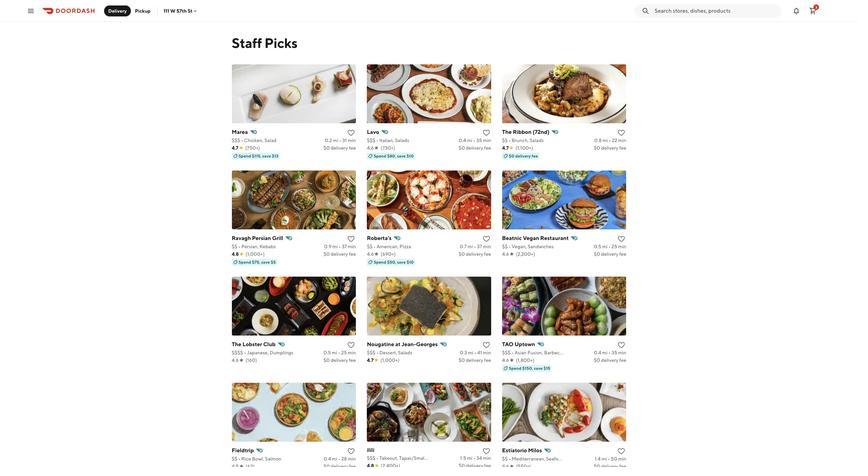 Task type: vqa. For each thing, say whether or not it's contained in the screenshot.


Task type: locate. For each thing, give the bounding box(es) containing it.
$$$ down the marea on the left of the page
[[232, 138, 240, 143]]

$$ up 4.8
[[232, 244, 237, 249]]

spend
[[239, 153, 251, 159], [374, 153, 386, 159], [239, 260, 251, 265], [374, 260, 386, 265], [509, 366, 521, 371]]

0 horizontal spatial 0.5 mi • 25 min
[[323, 350, 356, 356]]

$$ down 'roberta's'
[[367, 244, 373, 249]]

min for nougatine at jean-georges
[[483, 350, 491, 356]]

click to add this store to your saved list image for the lobster club
[[347, 341, 355, 349]]

0.4
[[459, 138, 466, 143], [594, 350, 601, 356], [324, 456, 331, 462]]

click to add this store to your saved list image for nougatine at jean-georges
[[482, 341, 490, 349]]

click to add this store to your saved list image for ravagh persian grill
[[347, 235, 355, 243]]

pickup
[[135, 8, 151, 14]]

4.7 down nougatine
[[367, 358, 374, 363]]

delivery for ravagh persian grill
[[331, 251, 348, 257]]

save right $80,
[[397, 153, 406, 159]]

spend $115, save $13
[[239, 153, 278, 159]]

1 horizontal spatial 0.4 mi • 35 min
[[594, 350, 626, 356]]

$0 for the ribbon (72nd)
[[594, 145, 600, 151]]

$$ for beatnic vegan restaurant
[[502, 244, 508, 249]]

vegan,
[[512, 244, 527, 249]]

min
[[348, 138, 356, 143], [483, 138, 491, 143], [618, 138, 626, 143], [348, 244, 356, 249], [483, 244, 491, 249], [618, 244, 626, 249], [348, 350, 356, 356], [483, 350, 491, 356], [618, 350, 626, 356], [483, 456, 491, 461], [348, 456, 356, 462], [618, 456, 626, 462]]

4.7 down the marea on the left of the page
[[232, 145, 238, 151]]

4.6 left (690+) on the left bottom of page
[[367, 251, 374, 257]]

1 vertical spatial 25
[[341, 350, 347, 356]]

save left $15
[[534, 366, 543, 371]]

(1,000+) down $$ • persian, kebabs at left bottom
[[246, 251, 265, 257]]

the for the lobster club
[[232, 341, 241, 348]]

rice
[[241, 456, 251, 462]]

$0 delivery fee for tao uptown
[[594, 358, 626, 363]]

mi
[[333, 138, 338, 143], [467, 138, 472, 143], [603, 138, 608, 143], [332, 244, 338, 249], [468, 244, 473, 249], [602, 244, 608, 249], [332, 350, 337, 356], [468, 350, 473, 356], [602, 350, 608, 356], [467, 456, 472, 461], [332, 456, 337, 462], [602, 456, 607, 462]]

35 for tao uptown
[[612, 350, 617, 356]]

$$ left 'brunch,' on the top of the page
[[502, 138, 508, 143]]

0.2
[[325, 138, 332, 143]]

$$$ • chicken, salad
[[232, 138, 276, 143]]

$10 right $80,
[[407, 153, 414, 159]]

beatnic
[[502, 235, 522, 241]]

37 right 0.7
[[477, 244, 482, 249]]

2 horizontal spatial 4.7
[[502, 145, 509, 151]]

$$ for estiatorio milos
[[502, 456, 508, 462]]

4.6 for lavo
[[367, 145, 374, 151]]

save left "$5"
[[261, 260, 270, 265]]

1 horizontal spatial the
[[502, 129, 512, 135]]

0.4 for fieldtrip
[[324, 456, 331, 462]]

(690+)
[[381, 251, 396, 257]]

spend down (690+) on the left bottom of page
[[374, 260, 386, 265]]

$$$ for marea
[[232, 138, 240, 143]]

$$$$ • japanese, dumplings
[[232, 350, 293, 356]]

4.6 down $$$$
[[232, 358, 239, 363]]

save
[[262, 153, 271, 159], [397, 153, 406, 159], [261, 260, 270, 265], [397, 260, 406, 265], [534, 366, 543, 371]]

0 vertical spatial (1,000+)
[[246, 251, 265, 257]]

2 37 from the left
[[477, 244, 482, 249]]

the left ribbon
[[502, 129, 512, 135]]

0 horizontal spatial 35
[[476, 138, 482, 143]]

34
[[476, 456, 482, 461]]

0 vertical spatial $10
[[407, 153, 414, 159]]

$$ left the rice
[[232, 456, 237, 462]]

salads down nougatine at jean-georges
[[398, 350, 412, 356]]

$10
[[407, 153, 414, 159], [407, 260, 414, 265]]

$0 delivery fee
[[323, 145, 356, 151], [459, 145, 491, 151], [594, 145, 626, 151], [509, 153, 538, 159], [323, 251, 356, 257], [459, 251, 491, 257], [594, 251, 626, 257], [323, 358, 356, 363], [459, 358, 491, 363], [594, 358, 626, 363]]

0 vertical spatial 0.5 mi • 25 min
[[594, 244, 626, 249]]

mi for estiatorio milos
[[602, 456, 607, 462]]

fee for roberta's
[[484, 251, 491, 257]]

mi for beatnic vegan restaurant
[[602, 244, 608, 249]]

$0 for lavo
[[459, 145, 465, 151]]

1 horizontal spatial 0.5
[[594, 244, 601, 249]]

3 button
[[806, 4, 820, 18]]

25 for the lobster club
[[341, 350, 347, 356]]

mi for ravagh persian grill
[[332, 244, 338, 249]]

$0 delivery fee for the lobster club
[[323, 358, 356, 363]]

4.6 for tao uptown
[[502, 358, 509, 363]]

american,
[[377, 244, 399, 249]]

beatnic vegan restaurant
[[502, 235, 569, 241]]

0 horizontal spatial 0.5
[[323, 350, 331, 356]]

mi for fieldtrip
[[332, 456, 337, 462]]

brunch,
[[512, 138, 529, 143]]

spend left $75,
[[239, 260, 251, 265]]

save for roberta's
[[397, 260, 406, 265]]

1 horizontal spatial 4.7
[[367, 358, 374, 363]]

save right $50,
[[397, 260, 406, 265]]

1.5
[[460, 456, 466, 461]]

0 vertical spatial 0.5
[[594, 244, 601, 249]]

save for tao uptown
[[534, 366, 543, 371]]

$0 delivery fee for roberta's
[[459, 251, 491, 257]]

0.5 mi • 25 min
[[594, 244, 626, 249], [323, 350, 356, 356]]

0 horizontal spatial 4.7
[[232, 145, 238, 151]]

1.4 mi • 50 min
[[595, 456, 626, 462]]

spend down (730+)
[[374, 153, 386, 159]]

salads right 'italian,'
[[395, 138, 409, 143]]

kebabs
[[260, 244, 276, 249]]

$10 for lavo
[[407, 153, 414, 159]]

$$ • american, pizza
[[367, 244, 411, 249]]

0.7
[[460, 244, 467, 249]]

1 $10 from the top
[[407, 153, 414, 159]]

1.4
[[595, 456, 601, 462]]

4.7 left (1,100+) on the top of page
[[502, 145, 509, 151]]

dessert,
[[379, 350, 397, 356]]

$0 for the lobster club
[[323, 358, 330, 363]]

vegan
[[523, 235, 539, 241]]

spend for tao uptown
[[509, 366, 521, 371]]

spend for roberta's
[[374, 260, 386, 265]]

click to add this store to your saved list image for lavo
[[482, 129, 490, 137]]

$10 down pizza
[[407, 260, 414, 265]]

0 horizontal spatial 0.4 mi • 35 min
[[459, 138, 491, 143]]

$0 delivery fee for the ribbon (72nd)
[[594, 145, 626, 151]]

barbecue
[[544, 350, 565, 356]]

2 $10 from the top
[[407, 260, 414, 265]]

0 vertical spatial 25
[[612, 244, 617, 249]]

$50,
[[387, 260, 396, 265]]

4.6
[[367, 145, 374, 151], [367, 251, 374, 257], [502, 251, 509, 257], [232, 358, 239, 363], [502, 358, 509, 363]]

0 horizontal spatial (1,000+)
[[246, 251, 265, 257]]

click to add this store to your saved list image for marea
[[347, 129, 355, 137]]

$$ • brunch, salads
[[502, 138, 544, 143]]

tapas/small
[[399, 456, 426, 461]]

seafood
[[546, 456, 564, 462]]

mi for roberta's
[[468, 244, 473, 249]]

min for ravagh persian grill
[[348, 244, 356, 249]]

open menu image
[[27, 7, 35, 15]]

roberta's
[[367, 235, 392, 241]]

$115,
[[252, 153, 261, 159]]

0 horizontal spatial 0.4
[[324, 456, 331, 462]]

0.2 mi • 31 min
[[325, 138, 356, 143]]

click to add this store to your saved list image
[[617, 129, 626, 137], [347, 235, 355, 243], [482, 235, 490, 243], [617, 235, 626, 243], [347, 341, 355, 349], [347, 447, 355, 456], [617, 447, 626, 456]]

georges
[[416, 341, 438, 348]]

$$ down beatnic
[[502, 244, 508, 249]]

delivery for the lobster club
[[331, 358, 348, 363]]

salads
[[395, 138, 409, 143], [530, 138, 544, 143], [398, 350, 412, 356]]

4.6 for roberta's
[[367, 251, 374, 257]]

0 horizontal spatial 37
[[342, 244, 347, 249]]

spend down (750+)
[[239, 153, 251, 159]]

1 vertical spatial 0.4
[[594, 350, 601, 356]]

(1,000+) for nougatine
[[380, 358, 399, 363]]

the lobster club
[[232, 341, 276, 348]]

1 vertical spatial 0.5
[[323, 350, 331, 356]]

save for lavo
[[397, 153, 406, 159]]

click to add this store to your saved list image for tao uptown
[[617, 341, 626, 349]]

persian
[[252, 235, 271, 241]]

delivery for nougatine at jean-georges
[[466, 358, 483, 363]]

$$$ down tao
[[502, 350, 511, 356]]

tao
[[502, 341, 514, 348]]

1 vertical spatial 0.4 mi • 35 min
[[594, 350, 626, 356]]

spend left $150,
[[509, 366, 521, 371]]

st
[[188, 8, 193, 14]]

(1,000+) down $$$ • dessert, salads
[[380, 358, 399, 363]]

4.6 down lavo
[[367, 145, 374, 151]]

spend for ravagh persian grill
[[239, 260, 251, 265]]

1 vertical spatial (1,000+)
[[380, 358, 399, 363]]

0 vertical spatial the
[[502, 129, 512, 135]]

min for lavo
[[483, 138, 491, 143]]

4.7 for nougatine at jean-georges
[[367, 358, 374, 363]]

0.8 mi • 22 min
[[594, 138, 626, 143]]

2 horizontal spatial 0.4
[[594, 350, 601, 356]]

$$$ for tao uptown
[[502, 350, 511, 356]]

37 right 0.9
[[342, 244, 347, 249]]

delivery for roberta's
[[466, 251, 483, 257]]

w
[[170, 8, 175, 14]]

0.9 mi • 37 min
[[324, 244, 356, 249]]

asian
[[515, 350, 527, 356]]

delivery for beatnic vegan restaurant
[[601, 251, 618, 257]]

2 vertical spatial 0.4
[[324, 456, 331, 462]]

click to add this store to your saved list image
[[347, 129, 355, 137], [482, 129, 490, 137], [482, 341, 490, 349], [617, 341, 626, 349], [482, 447, 490, 456]]

0.4 mi • 35 min for tao uptown
[[594, 350, 626, 356]]

2 items, open order cart image
[[809, 7, 817, 15]]

57th
[[176, 8, 187, 14]]

1 vertical spatial 0.5 mi • 25 min
[[323, 350, 356, 356]]

0 vertical spatial 35
[[476, 138, 482, 143]]

0 horizontal spatial the
[[232, 341, 241, 348]]

0.4 mi • 28 min
[[324, 456, 356, 462]]

plates
[[427, 456, 440, 461]]

the up $$$$
[[232, 341, 241, 348]]

0 horizontal spatial 25
[[341, 350, 347, 356]]

$$$ down nougatine
[[367, 350, 375, 356]]

0.5 for club
[[323, 350, 331, 356]]

0 vertical spatial 0.4 mi • 35 min
[[459, 138, 491, 143]]

1 vertical spatial $10
[[407, 260, 414, 265]]

$0 for beatnic vegan restaurant
[[594, 251, 600, 257]]

save left $13
[[262, 153, 271, 159]]

1 horizontal spatial 0.5 mi • 25 min
[[594, 244, 626, 249]]

mi for marea
[[333, 138, 338, 143]]

4.6 down tao
[[502, 358, 509, 363]]

$0
[[323, 145, 330, 151], [459, 145, 465, 151], [594, 145, 600, 151], [509, 153, 514, 159], [323, 251, 330, 257], [459, 251, 465, 257], [594, 251, 600, 257], [323, 358, 330, 363], [459, 358, 465, 363], [594, 358, 600, 363]]

1 vertical spatial the
[[232, 341, 241, 348]]

37
[[342, 244, 347, 249], [477, 244, 482, 249]]

1 horizontal spatial 0.4
[[459, 138, 466, 143]]

37 for roberta's
[[477, 244, 482, 249]]

1 horizontal spatial 25
[[612, 244, 617, 249]]

1 37 from the left
[[342, 244, 347, 249]]

1 horizontal spatial 35
[[612, 350, 617, 356]]

delivery
[[331, 145, 348, 151], [466, 145, 483, 151], [601, 145, 618, 151], [515, 153, 531, 159], [331, 251, 348, 257], [466, 251, 483, 257], [601, 251, 618, 257], [331, 358, 348, 363], [466, 358, 483, 363], [601, 358, 618, 363]]

0 vertical spatial 0.4
[[459, 138, 466, 143]]

4.7
[[232, 145, 238, 151], [502, 145, 509, 151], [367, 358, 374, 363]]

$$$$
[[232, 350, 243, 356]]

$150,
[[522, 366, 533, 371]]

$$ down estiatorio
[[502, 456, 508, 462]]

(160)
[[246, 358, 257, 363]]

salads down (72nd)
[[530, 138, 544, 143]]

1 horizontal spatial 37
[[477, 244, 482, 249]]

spend for lavo
[[374, 153, 386, 159]]

$$$ down lavo
[[367, 138, 375, 143]]

$0 delivery fee for lavo
[[459, 145, 491, 151]]

0.4 for tao uptown
[[594, 350, 601, 356]]

4.6 down beatnic
[[502, 251, 509, 257]]

0.8
[[594, 138, 602, 143]]

$$
[[502, 138, 508, 143], [232, 244, 237, 249], [367, 244, 373, 249], [502, 244, 508, 249], [232, 456, 237, 462], [502, 456, 508, 462]]

1 vertical spatial 35
[[612, 350, 617, 356]]

4.7 for the ribbon (72nd)
[[502, 145, 509, 151]]

1 horizontal spatial (1,000+)
[[380, 358, 399, 363]]

spend for marea
[[239, 153, 251, 159]]



Task type: describe. For each thing, give the bounding box(es) containing it.
$10 for roberta's
[[407, 260, 414, 265]]

delivery
[[108, 8, 127, 14]]

salads for nougatine at jean-georges
[[398, 350, 412, 356]]

spend $50, save $10
[[374, 260, 414, 265]]

fee for ravagh persian grill
[[349, 251, 356, 257]]

$75,
[[252, 260, 260, 265]]

min for tao uptown
[[618, 350, 626, 356]]

save for marea
[[262, 153, 271, 159]]

4.6 for beatnic vegan restaurant
[[502, 251, 509, 257]]

4.6 for the lobster club
[[232, 358, 239, 363]]

0.3 mi • 41 min
[[460, 350, 491, 356]]

italian,
[[379, 138, 394, 143]]

0.5 for restaurant
[[594, 244, 601, 249]]

tao uptown
[[502, 341, 535, 348]]

pizza
[[400, 244, 411, 249]]

the ribbon (72nd)
[[502, 129, 549, 135]]

min for beatnic vegan restaurant
[[618, 244, 626, 249]]

click to add this store to your saved list image for roberta's
[[482, 235, 490, 243]]

0.4 for lavo
[[459, 138, 466, 143]]

mi for lavo
[[467, 138, 472, 143]]

restaurant
[[540, 235, 569, 241]]

4.7 for marea
[[232, 145, 238, 151]]

lobster
[[242, 341, 262, 348]]

Store search: begin typing to search for stores available on DoorDash text field
[[655, 7, 777, 15]]

$$ • mediterranean, seafood
[[502, 456, 564, 462]]

ravagh
[[232, 235, 251, 241]]

fee for the lobster club
[[349, 358, 356, 363]]

$0 for tao uptown
[[594, 358, 600, 363]]

marea
[[232, 129, 248, 135]]

salmon
[[265, 456, 281, 462]]

the for the ribbon (72nd)
[[502, 129, 512, 135]]

0.7 mi • 37 min
[[460, 244, 491, 249]]

sandwiches
[[528, 244, 554, 249]]

0.5 mi • 25 min for beatnic vegan restaurant
[[594, 244, 626, 249]]

fee for tao uptown
[[619, 358, 626, 363]]

35 for lavo
[[476, 138, 482, 143]]

50
[[611, 456, 617, 462]]

salads for the ribbon (72nd)
[[530, 138, 544, 143]]

$$$ • italian, salads
[[367, 138, 409, 143]]

$0 delivery fee for ravagh persian grill
[[323, 251, 356, 257]]

club
[[263, 341, 276, 348]]

0.5 mi • 25 min for the lobster club
[[323, 350, 356, 356]]

(2,200+)
[[516, 251, 535, 257]]

spend $80, save $10
[[374, 153, 414, 159]]

(750+)
[[245, 145, 260, 151]]

salads for lavo
[[395, 138, 409, 143]]

4.8
[[232, 251, 239, 257]]

37 for ravagh persian grill
[[342, 244, 347, 249]]

min for the lobster club
[[348, 350, 356, 356]]

mediterranean,
[[512, 456, 545, 462]]

min for roberta's
[[483, 244, 491, 249]]

(1,100+)
[[516, 145, 533, 151]]

$$ for ravagh persian grill
[[232, 244, 237, 249]]

$$ for roberta's
[[367, 244, 373, 249]]

click to add this store to your saved list image for the ribbon (72nd)
[[617, 129, 626, 137]]

fee for marea
[[349, 145, 356, 151]]

delivery for the ribbon (72nd)
[[601, 145, 618, 151]]

$0 for marea
[[323, 145, 330, 151]]

jean-
[[402, 341, 416, 348]]

$$$ for nougatine at jean-georges
[[367, 350, 375, 356]]

(730+)
[[381, 145, 395, 151]]

31
[[342, 138, 347, 143]]

chicken,
[[244, 138, 263, 143]]

$0 delivery fee for beatnic vegan restaurant
[[594, 251, 626, 257]]

mi for nougatine at jean-georges
[[468, 350, 473, 356]]

milos
[[528, 447, 542, 454]]

lavo
[[367, 129, 379, 135]]

click to add this store to your saved list image for estiatorio milos
[[617, 447, 626, 456]]

$0 for roberta's
[[459, 251, 465, 257]]

spend $150, save $15
[[509, 366, 550, 371]]

28
[[341, 456, 347, 462]]

0.4 mi • 35 min for lavo
[[459, 138, 491, 143]]

takeout,
[[379, 456, 398, 461]]

$$$ • takeout, tapas/small plates
[[367, 456, 440, 461]]

estiatorio
[[502, 447, 527, 454]]

$13
[[272, 153, 278, 159]]

mi for tao uptown
[[602, 350, 608, 356]]

22
[[612, 138, 617, 143]]

delivery for lavo
[[466, 145, 483, 151]]

25 for beatnic vegan restaurant
[[612, 244, 617, 249]]

pickup button
[[131, 5, 155, 16]]

$$ • vegan, sandwiches
[[502, 244, 554, 249]]

uptown
[[515, 341, 535, 348]]

0.3
[[460, 350, 467, 356]]

spend $75, save $5
[[239, 260, 276, 265]]

min for the ribbon (72nd)
[[618, 138, 626, 143]]

(1,800+)
[[516, 358, 534, 363]]

(1,000+) for ravagh
[[246, 251, 265, 257]]

click to add this store to your saved list image for fieldtrip
[[347, 447, 355, 456]]

fee for the ribbon (72nd)
[[619, 145, 626, 151]]

notification bell image
[[792, 7, 801, 15]]

nougatine
[[367, 341, 394, 348]]

grill
[[272, 235, 283, 241]]

staff picks
[[232, 35, 297, 51]]

$0 for nougatine at jean-georges
[[459, 358, 465, 363]]

dumplings
[[270, 350, 293, 356]]

$5
[[271, 260, 276, 265]]

$0 for ravagh persian grill
[[323, 251, 330, 257]]

delivery button
[[104, 5, 131, 16]]

111 w 57th st button
[[164, 8, 198, 14]]

bowl,
[[252, 456, 264, 462]]

nougatine at jean-georges
[[367, 341, 438, 348]]

3
[[815, 5, 817, 9]]

$0 delivery fee for nougatine at jean-georges
[[459, 358, 491, 363]]

min for fieldtrip
[[348, 456, 356, 462]]

fee for beatnic vegan restaurant
[[619, 251, 626, 257]]

salad
[[264, 138, 276, 143]]

$$ for the ribbon (72nd)
[[502, 138, 508, 143]]

$$$ for lavo
[[367, 138, 375, 143]]

save for ravagh persian grill
[[261, 260, 270, 265]]

at
[[395, 341, 400, 348]]

0.9
[[324, 244, 332, 249]]

ribbon
[[513, 129, 532, 135]]

(72nd)
[[533, 129, 549, 135]]

$$$ down ilili
[[367, 456, 375, 461]]

picks
[[264, 35, 297, 51]]

mi for the ribbon (72nd)
[[603, 138, 608, 143]]

111
[[164, 8, 169, 14]]

min for marea
[[348, 138, 356, 143]]

ravagh persian grill
[[232, 235, 283, 241]]

$80,
[[387, 153, 396, 159]]

delivery for marea
[[331, 145, 348, 151]]

persian,
[[241, 244, 259, 249]]

click to add this store to your saved list image for beatnic vegan restaurant
[[617, 235, 626, 243]]

fee for nougatine at jean-georges
[[484, 358, 491, 363]]

ilili
[[367, 447, 374, 454]]

$15
[[544, 366, 550, 371]]



